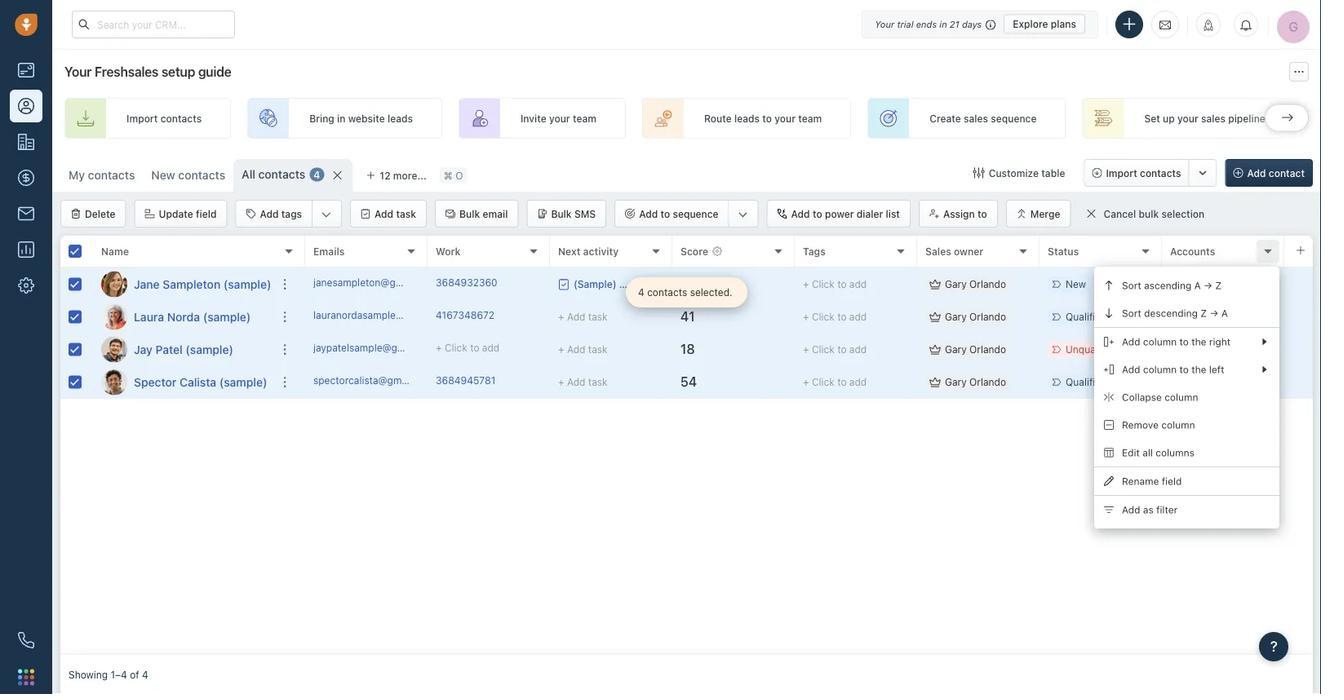 Task type: vqa. For each thing, say whether or not it's contained in the screenshot.
grid
yes



Task type: locate. For each thing, give the bounding box(es) containing it.
bulk for bulk email
[[460, 208, 480, 220]]

team
[[573, 113, 597, 124], [799, 113, 822, 124]]

row group
[[60, 269, 305, 399], [305, 269, 1318, 399]]

0 vertical spatial new
[[151, 169, 175, 182]]

column down e
[[1144, 364, 1177, 375]]

z up acme inc (sample) at the top right of the page
[[1216, 280, 1222, 291]]

1 vertical spatial in
[[337, 113, 346, 124]]

add inside add as filter menu item
[[1122, 504, 1141, 516]]

+ add task for 54
[[558, 377, 608, 388]]

jaypatelsample@gmail.com
[[313, 342, 439, 354]]

laura norda (sample)
[[134, 310, 251, 324]]

add
[[850, 279, 867, 290], [850, 311, 867, 323], [482, 342, 500, 354], [850, 344, 867, 355], [850, 377, 867, 388]]

0 vertical spatial 4
[[314, 169, 320, 180]]

contacts up 41 at the right top
[[647, 287, 688, 298]]

press space to deselect this row. row containing laura norda (sample)
[[60, 301, 305, 334]]

2 gary orlando from the top
[[945, 311, 1007, 323]]

add to power dialer list
[[792, 208, 900, 220]]

0 vertical spatial →
[[1204, 280, 1213, 291]]

press space to deselect this row. row containing jay patel (sample)
[[60, 334, 305, 367]]

4 orlando from the top
[[970, 377, 1007, 388]]

add inside the add tags button
[[260, 208, 279, 220]]

orlando for 41
[[970, 311, 1007, 323]]

4 right all contacts link at the top
[[314, 169, 320, 180]]

z inside sort ascending a → z menu item
[[1216, 280, 1222, 291]]

task
[[396, 208, 416, 220], [588, 311, 608, 323], [588, 344, 608, 356], [588, 377, 608, 388]]

0 horizontal spatial import
[[127, 113, 158, 124]]

your right invite
[[549, 113, 570, 124]]

menu containing sort ascending a → z
[[1095, 267, 1280, 529]]

0 vertical spatial your
[[875, 19, 895, 29]]

explore
[[1013, 18, 1049, 30]]

1 sales from the left
[[964, 113, 989, 124]]

0 horizontal spatial bulk
[[460, 208, 480, 220]]

1 vertical spatial sequence
[[673, 208, 719, 220]]

the up techcave
[[1192, 364, 1207, 375]]

4 inside grid
[[638, 287, 645, 298]]

0 vertical spatial field
[[196, 208, 217, 220]]

o
[[456, 170, 463, 181]]

set up your sales pipeline
[[1145, 113, 1266, 124]]

(sample) right calista
[[219, 376, 267, 389]]

explore plans
[[1013, 18, 1077, 30]]

cell
[[1285, 269, 1318, 300], [1285, 301, 1318, 333], [1285, 334, 1318, 366], [1285, 367, 1318, 398]]

sort
[[1122, 280, 1142, 291], [1122, 308, 1142, 319]]

leads right website
[[388, 113, 413, 124]]

0 vertical spatial + add task
[[558, 311, 608, 323]]

import contacts for the import contacts link
[[127, 113, 202, 124]]

1 the from the top
[[1192, 336, 1207, 348]]

janesampleton@gmail.com link
[[313, 276, 437, 293]]

add inside add to sequence button
[[639, 208, 658, 220]]

bulk left email
[[460, 208, 480, 220]]

leads
[[388, 113, 413, 124], [735, 113, 760, 124]]

click
[[812, 279, 835, 290], [812, 311, 835, 323], [445, 342, 468, 354], [812, 344, 835, 355], [812, 377, 835, 388]]

3 your from the left
[[1178, 113, 1199, 124]]

task for 41
[[588, 311, 608, 323]]

sales inside create sales sequence link
[[964, 113, 989, 124]]

1 qualified from the top
[[1066, 311, 1107, 323]]

0 horizontal spatial your
[[64, 64, 92, 80]]

(sample) down left
[[1217, 377, 1258, 388]]

bulk left sms
[[551, 208, 572, 220]]

cell for 18
[[1285, 334, 1318, 366]]

inc
[[1199, 311, 1213, 323]]

0 vertical spatial sequence
[[991, 113, 1037, 124]]

1 vertical spatial z
[[1201, 308, 1208, 319]]

41
[[681, 309, 695, 325]]

0 vertical spatial sort
[[1122, 280, 1142, 291]]

1 your from the left
[[549, 113, 570, 124]]

4 right of
[[142, 669, 148, 681]]

2 vertical spatial + add task
[[558, 377, 608, 388]]

your left freshsales
[[64, 64, 92, 80]]

leads right route
[[735, 113, 760, 124]]

collapse column
[[1122, 392, 1199, 403]]

1 vertical spatial field
[[1162, 476, 1182, 487]]

2 orlando from the top
[[970, 311, 1007, 323]]

your freshsales setup guide
[[64, 64, 231, 80]]

merge
[[1031, 208, 1061, 220]]

3 + add task from the top
[[558, 377, 608, 388]]

1 vertical spatial 4
[[638, 287, 645, 298]]

acme
[[1171, 311, 1197, 323]]

task inside button
[[396, 208, 416, 220]]

press space to deselect this row. row containing 18
[[305, 334, 1318, 367]]

1 horizontal spatial import
[[1106, 167, 1138, 179]]

1 bulk from the left
[[460, 208, 480, 220]]

1 leads from the left
[[388, 113, 413, 124]]

lauranordasample@gmail.com
[[313, 310, 452, 321]]

3 cell from the top
[[1285, 334, 1318, 366]]

import down your freshsales setup guide at top
[[127, 113, 158, 124]]

→ for a
[[1210, 308, 1219, 319]]

contact
[[1269, 167, 1305, 179]]

→ up inc
[[1204, 280, 1213, 291]]

name
[[101, 246, 129, 257]]

add column to the right
[[1122, 336, 1231, 348]]

guide
[[198, 64, 231, 80]]

sequence for add to sequence
[[673, 208, 719, 220]]

2 team from the left
[[799, 113, 822, 124]]

update
[[159, 208, 193, 220]]

2 vertical spatial 4
[[142, 669, 148, 681]]

1 horizontal spatial 4
[[314, 169, 320, 180]]

menu
[[1095, 267, 1280, 529]]

3 + click to add from the top
[[803, 344, 867, 355]]

(sample) for jane sampleton (sample)
[[224, 278, 271, 291]]

column inside "menu item"
[[1165, 392, 1199, 403]]

(sample) up acme inc (sample) at the top right of the page
[[1223, 279, 1263, 290]]

2 + click to add from the top
[[803, 311, 867, 323]]

4 cell from the top
[[1285, 367, 1318, 398]]

phone image
[[18, 633, 34, 649]]

0 vertical spatial import
[[127, 113, 158, 124]]

0 vertical spatial qualified
[[1066, 311, 1107, 323]]

gary
[[945, 279, 967, 290], [945, 311, 967, 323], [945, 344, 967, 355], [945, 377, 967, 388]]

0 horizontal spatial new
[[151, 169, 175, 182]]

grid
[[60, 234, 1318, 656]]

(sample) for jay patel (sample)
[[186, 343, 233, 356]]

column for remove column
[[1162, 420, 1196, 431]]

1 horizontal spatial a
[[1222, 308, 1229, 319]]

edit all columns menu item
[[1095, 439, 1280, 467]]

sales left pipeline
[[1202, 113, 1226, 124]]

gary for 41
[[945, 311, 967, 323]]

container_wx8msf4aqz5i3rn1 image for 3684932360
[[930, 279, 941, 290]]

import up 'cancel'
[[1106, 167, 1138, 179]]

add inside add task button
[[375, 208, 394, 220]]

import contacts down setup
[[127, 113, 202, 124]]

my contacts button
[[60, 159, 143, 192], [69, 169, 135, 182]]

1 orlando from the top
[[970, 279, 1007, 290]]

3 gary from the top
[[945, 344, 967, 355]]

name column header
[[93, 236, 305, 269]]

column inside menu item
[[1162, 420, 1196, 431]]

gary orlando
[[945, 279, 1007, 290], [945, 311, 1007, 323], [945, 344, 1007, 355], [945, 377, 1007, 388]]

12 more...
[[380, 170, 427, 181]]

(sample) down jane sampleton (sample) link
[[203, 310, 251, 324]]

remove
[[1122, 420, 1159, 431]]

2 horizontal spatial 4
[[638, 287, 645, 298]]

contacts up cancel bulk selection
[[1140, 167, 1182, 179]]

row group containing 48
[[305, 269, 1318, 399]]

next activity
[[558, 246, 619, 257]]

0 horizontal spatial 4
[[142, 669, 148, 681]]

1 team from the left
[[573, 113, 597, 124]]

sales owner
[[926, 246, 984, 257]]

assign to
[[944, 208, 988, 220]]

1 cell from the top
[[1285, 269, 1318, 300]]

2 horizontal spatial your
[[1178, 113, 1199, 124]]

0 horizontal spatial z
[[1201, 308, 1208, 319]]

4 + click to add from the top
[[803, 377, 867, 388]]

add for 54
[[850, 377, 867, 388]]

2 cell from the top
[[1285, 301, 1318, 333]]

field inside button
[[196, 208, 217, 220]]

qualified up unqualified
[[1066, 311, 1107, 323]]

sort ascending a → z
[[1122, 280, 1222, 291]]

1 horizontal spatial field
[[1162, 476, 1182, 487]]

+ add task for 18
[[558, 344, 608, 356]]

acme inc (sample)
[[1171, 311, 1256, 323]]

0 horizontal spatial leads
[[388, 113, 413, 124]]

sort left ascending
[[1122, 280, 1142, 291]]

emails
[[313, 246, 345, 257]]

press space to deselect this row. row containing spector calista (sample)
[[60, 367, 305, 399]]

add for add task
[[375, 208, 394, 220]]

in right bring
[[337, 113, 346, 124]]

orlando
[[970, 279, 1007, 290], [970, 311, 1007, 323], [970, 344, 1007, 355], [970, 377, 1007, 388]]

sort for sort ascending a → z
[[1122, 280, 1142, 291]]

sales inside set up your sales pipeline link
[[1202, 113, 1226, 124]]

add to power dialer list button
[[767, 200, 911, 228]]

sequence up score
[[673, 208, 719, 220]]

1 horizontal spatial bulk
[[551, 208, 572, 220]]

1 vertical spatial + add task
[[558, 344, 608, 356]]

contacts up update field
[[178, 169, 225, 182]]

2 your from the left
[[775, 113, 796, 124]]

new up update
[[151, 169, 175, 182]]

owner
[[954, 246, 984, 257]]

1 vertical spatial your
[[64, 64, 92, 80]]

0 horizontal spatial sequence
[[673, 208, 719, 220]]

sales
[[964, 113, 989, 124], [1202, 113, 1226, 124]]

column
[[1144, 336, 1177, 348], [1144, 364, 1177, 375], [1165, 392, 1199, 403], [1162, 420, 1196, 431]]

1 horizontal spatial z
[[1216, 280, 1222, 291]]

→ for z
[[1204, 280, 1213, 291]]

bulk inside 'button'
[[460, 208, 480, 220]]

remove column
[[1122, 420, 1196, 431]]

1 vertical spatial the
[[1192, 364, 1207, 375]]

1 vertical spatial sort
[[1122, 308, 1142, 319]]

1 row group from the left
[[60, 269, 305, 399]]

3 gary orlando from the top
[[945, 344, 1007, 355]]

0 horizontal spatial import contacts
[[127, 113, 202, 124]]

sales right create
[[964, 113, 989, 124]]

tags
[[803, 246, 826, 257]]

1 horizontal spatial sequence
[[991, 113, 1037, 124]]

delete button
[[60, 200, 126, 228]]

container_wx8msf4aqz5i3rn1 image
[[974, 167, 985, 179], [1086, 208, 1098, 220], [930, 311, 941, 323], [930, 344, 941, 356]]

z right acme
[[1201, 308, 1208, 319]]

4 gary from the top
[[945, 377, 967, 388]]

1 sort from the top
[[1122, 280, 1142, 291]]

sort descending z → a menu item
[[1095, 300, 1280, 327]]

field inside menu item
[[1162, 476, 1182, 487]]

0 vertical spatial the
[[1192, 336, 1207, 348]]

1 vertical spatial →
[[1210, 308, 1219, 319]]

acme inc (sample) link
[[1171, 311, 1256, 323]]

gary orlando for 54
[[945, 377, 1007, 388]]

contacts
[[161, 113, 202, 124], [1140, 167, 1182, 179], [258, 168, 306, 181], [88, 169, 135, 182], [178, 169, 225, 182], [647, 287, 688, 298]]

1 horizontal spatial import contacts
[[1106, 167, 1182, 179]]

the for left
[[1192, 364, 1207, 375]]

2 row group from the left
[[305, 269, 1318, 399]]

container_wx8msf4aqz5i3rn1 image inside customize table button
[[974, 167, 985, 179]]

add inside add to power dialer list button
[[792, 208, 810, 220]]

add column to the left
[[1122, 364, 1225, 375]]

new inside press space to deselect this row. row
[[1066, 279, 1087, 290]]

1 vertical spatial qualified
[[1066, 377, 1107, 388]]

import inside button
[[1106, 167, 1138, 179]]

orlando for 54
[[970, 377, 1007, 388]]

widgetz.io (sample) link
[[1171, 279, 1263, 290]]

add task
[[375, 208, 416, 220]]

bulk for bulk sms
[[551, 208, 572, 220]]

1 horizontal spatial team
[[799, 113, 822, 124]]

norda
[[167, 310, 200, 324]]

add as filter menu item
[[1095, 496, 1280, 524]]

→
[[1204, 280, 1213, 291], [1210, 308, 1219, 319]]

column down techcave
[[1165, 392, 1199, 403]]

1 vertical spatial new
[[1066, 279, 1087, 290]]

field down 'columns'
[[1162, 476, 1182, 487]]

1 horizontal spatial sales
[[1202, 113, 1226, 124]]

2 sales from the left
[[1202, 113, 1226, 124]]

add inside add contact 'button'
[[1248, 167, 1267, 179]]

sequence up customize
[[991, 113, 1037, 124]]

import contacts
[[127, 113, 202, 124], [1106, 167, 1182, 179]]

sequence for create sales sequence
[[991, 113, 1037, 124]]

your right up
[[1178, 113, 1199, 124]]

status
[[1048, 246, 1079, 257]]

1 horizontal spatial your
[[875, 19, 895, 29]]

the left right
[[1192, 336, 1207, 348]]

→ inside sort ascending a → z menu item
[[1204, 280, 1213, 291]]

1 vertical spatial import
[[1106, 167, 1138, 179]]

(sample) up spector calista (sample)
[[186, 343, 233, 356]]

click for 18
[[812, 344, 835, 355]]

invite
[[521, 113, 547, 124]]

new for new contacts
[[151, 169, 175, 182]]

field
[[196, 208, 217, 220], [1162, 476, 1182, 487]]

column down descending
[[1144, 336, 1177, 348]]

1 horizontal spatial leads
[[735, 113, 760, 124]]

(sample) right "sampleton"
[[224, 278, 271, 291]]

add for add as filter
[[1122, 504, 1141, 516]]

2 the from the top
[[1192, 364, 1207, 375]]

field right update
[[196, 208, 217, 220]]

sort for sort descending z → a
[[1122, 308, 1142, 319]]

in left 21
[[940, 19, 948, 29]]

import contacts up bulk
[[1106, 167, 1182, 179]]

jay
[[134, 343, 153, 356]]

create
[[930, 113, 962, 124]]

1 + add task from the top
[[558, 311, 608, 323]]

press space to deselect this row. row containing 41
[[305, 301, 1318, 334]]

0 horizontal spatial sales
[[964, 113, 989, 124]]

task for 18
[[588, 344, 608, 356]]

0 horizontal spatial your
[[549, 113, 570, 124]]

add for add contact
[[1248, 167, 1267, 179]]

lauranordasample@gmail.com link
[[313, 308, 452, 326]]

1 horizontal spatial new
[[1066, 279, 1087, 290]]

add for add to sequence
[[639, 208, 658, 220]]

12 more... button
[[357, 164, 436, 187]]

1 horizontal spatial your
[[775, 113, 796, 124]]

your left trial
[[875, 19, 895, 29]]

sequence inside button
[[673, 208, 719, 220]]

0 horizontal spatial field
[[196, 208, 217, 220]]

new down status
[[1066, 279, 1087, 290]]

4 gary orlando from the top
[[945, 377, 1007, 388]]

remove column menu item
[[1095, 411, 1280, 439]]

4 inside all contacts 4
[[314, 169, 320, 180]]

container_wx8msf4aqz5i3rn1 image
[[558, 279, 570, 290], [930, 279, 941, 290], [930, 377, 941, 388]]

4 left 48 on the right of page
[[638, 287, 645, 298]]

press space to deselect this row. row containing 48
[[305, 269, 1318, 301]]

1 vertical spatial import contacts
[[1106, 167, 1182, 179]]

jaypatelsample@gmail.com link
[[313, 341, 439, 358]]

jay patel (sample)
[[134, 343, 233, 356]]

cancel bulk selection
[[1104, 208, 1205, 220]]

0 vertical spatial z
[[1216, 280, 1222, 291]]

(sample) up left
[[1205, 344, 1245, 355]]

column up 'columns'
[[1162, 420, 1196, 431]]

your right route
[[775, 113, 796, 124]]

z inside sort descending z → a menu item
[[1201, 308, 1208, 319]]

showing 1–4 of 4
[[69, 669, 148, 681]]

2 sort from the top
[[1122, 308, 1142, 319]]

(sample) up right
[[1216, 311, 1256, 323]]

import contacts inside button
[[1106, 167, 1182, 179]]

add to sequence
[[639, 208, 719, 220]]

bulk inside button
[[551, 208, 572, 220]]

columns
[[1156, 447, 1195, 459]]

add for add column to the right
[[1122, 336, 1141, 348]]

add contact
[[1248, 167, 1305, 179]]

⌘ o
[[444, 170, 463, 181]]

+
[[803, 279, 809, 290], [803, 311, 809, 323], [558, 311, 565, 323], [436, 342, 442, 354], [803, 344, 809, 355], [558, 344, 565, 356], [803, 377, 809, 388], [558, 377, 565, 388]]

gary orlando for 41
[[945, 311, 1007, 323]]

→ inside sort descending z → a menu item
[[1210, 308, 1219, 319]]

qualified down unqualified
[[1066, 377, 1107, 388]]

customize table
[[989, 167, 1066, 179]]

press space to deselect this row. row
[[60, 269, 305, 301], [305, 269, 1318, 301], [60, 301, 305, 334], [305, 301, 1318, 334], [60, 334, 305, 367], [305, 334, 1318, 367], [60, 367, 305, 399], [305, 367, 1318, 399]]

0 horizontal spatial team
[[573, 113, 597, 124]]

0 vertical spatial import contacts
[[127, 113, 202, 124]]

→ down 'widgetz.io (sample)' link
[[1210, 308, 1219, 319]]

0 vertical spatial a
[[1195, 280, 1201, 291]]

3684945781 link
[[436, 374, 496, 391]]

widgetz.io (sample)
[[1171, 279, 1263, 290]]

cell for 41
[[1285, 301, 1318, 333]]

l image
[[101, 304, 127, 330]]

2 qualified from the top
[[1066, 377, 1107, 388]]

gary for 54
[[945, 377, 967, 388]]

0 horizontal spatial in
[[337, 113, 346, 124]]

3 orlando from the top
[[970, 344, 1007, 355]]

field for update field
[[196, 208, 217, 220]]

widgetz.io
[[1171, 279, 1220, 290]]

sort left descending
[[1122, 308, 1142, 319]]

0 vertical spatial in
[[940, 19, 948, 29]]

gary orlando for 18
[[945, 344, 1007, 355]]

spectorcalista@gmail.com link
[[313, 374, 435, 391]]

2 bulk from the left
[[551, 208, 572, 220]]

add tags
[[260, 208, 302, 220]]

2 + add task from the top
[[558, 344, 608, 356]]

2 gary from the top
[[945, 311, 967, 323]]



Task type: describe. For each thing, give the bounding box(es) containing it.
18
[[681, 342, 695, 357]]

route
[[704, 113, 732, 124]]

delete
[[85, 208, 116, 220]]

jay patel (sample) link
[[134, 342, 233, 358]]

4167348672
[[436, 310, 495, 321]]

(sample) for spector calista (sample)
[[219, 376, 267, 389]]

up
[[1163, 113, 1175, 124]]

3684932360 link
[[436, 276, 498, 293]]

your inside set up your sales pipeline link
[[1178, 113, 1199, 124]]

selected.
[[690, 287, 733, 298]]

route leads to your team link
[[642, 98, 852, 139]]

cell for 54
[[1285, 367, 1318, 398]]

collapse column menu item
[[1095, 384, 1280, 411]]

contacts right the "all"
[[258, 168, 306, 181]]

sampleton
[[163, 278, 221, 291]]

your inside "route leads to your team" link
[[775, 113, 796, 124]]

+ click to add for 18
[[803, 344, 867, 355]]

update field button
[[134, 200, 227, 228]]

field for rename field
[[1162, 476, 1182, 487]]

set
[[1145, 113, 1161, 124]]

sms
[[575, 208, 596, 220]]

add to sequence group
[[615, 200, 759, 228]]

days
[[962, 19, 982, 29]]

freshworks switcher image
[[18, 670, 34, 686]]

bulk email
[[460, 208, 508, 220]]

(sample) for laura norda (sample)
[[203, 310, 251, 324]]

of
[[130, 669, 139, 681]]

2 leads from the left
[[735, 113, 760, 124]]

press space to deselect this row. row containing 54
[[305, 367, 1318, 399]]

+ click to add for 54
[[803, 377, 867, 388]]

s image
[[101, 369, 127, 396]]

import for import contacts button at the right of the page
[[1106, 167, 1138, 179]]

1 vertical spatial a
[[1222, 308, 1229, 319]]

laura norda (sample) link
[[134, 309, 251, 325]]

invite your team
[[521, 113, 597, 124]]

j image
[[101, 337, 127, 363]]

gary for 18
[[945, 344, 967, 355]]

email image
[[1160, 18, 1171, 31]]

assign
[[944, 208, 975, 220]]

click for 54
[[812, 377, 835, 388]]

edit all columns
[[1122, 447, 1195, 459]]

your trial ends in 21 days
[[875, 19, 982, 29]]

21
[[950, 19, 960, 29]]

power
[[825, 208, 854, 220]]

patel
[[156, 343, 183, 356]]

spectorcalista@gmail.com 3684945781
[[313, 375, 496, 386]]

plans
[[1051, 18, 1077, 30]]

orlando for 18
[[970, 344, 1007, 355]]

3684932360
[[436, 277, 498, 288]]

create sales sequence
[[930, 113, 1037, 124]]

1 horizontal spatial in
[[940, 19, 948, 29]]

add to sequence button
[[616, 201, 729, 227]]

add for 18
[[850, 344, 867, 355]]

e corp (sample) link
[[1171, 344, 1245, 355]]

showing
[[69, 669, 108, 681]]

cancel
[[1104, 208, 1137, 220]]

the for right
[[1192, 336, 1207, 348]]

j image
[[101, 271, 127, 298]]

bulk sms
[[551, 208, 596, 220]]

bring in website leads link
[[247, 98, 442, 139]]

janesampleton@gmail.com
[[313, 277, 437, 288]]

54
[[681, 374, 697, 390]]

trial
[[897, 19, 914, 29]]

contacts inside button
[[1140, 167, 1182, 179]]

qualified for 54
[[1066, 377, 1107, 388]]

calista
[[180, 376, 216, 389]]

0 horizontal spatial a
[[1195, 280, 1201, 291]]

filter
[[1157, 504, 1178, 516]]

import contacts group
[[1084, 159, 1218, 187]]

column for collapse column
[[1165, 392, 1199, 403]]

click for 41
[[812, 311, 835, 323]]

unqualified
[[1066, 344, 1119, 355]]

+ add task for 41
[[558, 311, 608, 323]]

setup
[[161, 64, 195, 80]]

contacts right my
[[88, 169, 135, 182]]

pipeline
[[1229, 113, 1266, 124]]

add for 41
[[850, 311, 867, 323]]

accounts
[[1171, 246, 1216, 257]]

4 contacts selected.
[[638, 287, 733, 298]]

name row
[[60, 236, 305, 269]]

ascending
[[1145, 280, 1192, 291]]

website
[[348, 113, 385, 124]]

as
[[1144, 504, 1154, 516]]

column for add column to the left
[[1144, 364, 1177, 375]]

explore plans link
[[1004, 14, 1086, 34]]

angle down image
[[322, 207, 332, 223]]

qualified for 41
[[1066, 311, 1107, 323]]

press space to deselect this row. row containing jane sampleton (sample)
[[60, 269, 305, 301]]

1 gary orlando from the top
[[945, 279, 1007, 290]]

rename field menu item
[[1095, 468, 1280, 496]]

all
[[242, 168, 255, 181]]

collapse
[[1122, 392, 1162, 403]]

bulk
[[1139, 208, 1159, 220]]

table
[[1042, 167, 1066, 179]]

set up your sales pipeline link
[[1083, 98, 1295, 139]]

your for your trial ends in 21 days
[[875, 19, 895, 29]]

1 gary from the top
[[945, 279, 967, 290]]

rename
[[1122, 476, 1160, 487]]

all
[[1143, 447, 1153, 459]]

work
[[436, 246, 461, 257]]

import contacts for import contacts button at the right of the page
[[1106, 167, 1182, 179]]

add as filter
[[1122, 504, 1178, 516]]

your for your freshsales setup guide
[[64, 64, 92, 80]]

(sample) for e corp (sample)
[[1205, 344, 1245, 355]]

sales
[[926, 246, 952, 257]]

new for new
[[1066, 279, 1087, 290]]

add for add to power dialer list
[[792, 208, 810, 220]]

jaypatelsample@gmail.com + click to add
[[313, 342, 500, 354]]

add for add tags
[[260, 208, 279, 220]]

1 + click to add from the top
[[803, 279, 867, 290]]

48
[[681, 276, 698, 292]]

⌘
[[444, 170, 453, 181]]

bulk sms button
[[527, 200, 607, 228]]

e
[[1171, 344, 1176, 355]]

spector calista (sample)
[[134, 376, 267, 389]]

row group containing jane sampleton (sample)
[[60, 269, 305, 399]]

merge button
[[1006, 200, 1071, 228]]

jane sampleton (sample)
[[134, 278, 271, 291]]

techcave (sample) link
[[1171, 377, 1258, 388]]

dialer
[[857, 208, 884, 220]]

janesampleton@gmail.com 3684932360
[[313, 277, 498, 288]]

route leads to your team
[[704, 113, 822, 124]]

import for the import contacts link
[[127, 113, 158, 124]]

task for 54
[[588, 377, 608, 388]]

to inside group
[[661, 208, 670, 220]]

column for add column to the right
[[1144, 336, 1177, 348]]

Search your CRM... text field
[[72, 11, 235, 38]]

phone element
[[10, 625, 42, 657]]

add tags group
[[235, 200, 342, 228]]

laura
[[134, 310, 164, 324]]

your inside invite your team link
[[549, 113, 570, 124]]

right
[[1210, 336, 1231, 348]]

e corp (sample)
[[1171, 344, 1245, 355]]

(sample) for acme inc (sample)
[[1216, 311, 1256, 323]]

+ click to add for 41
[[803, 311, 867, 323]]

angle down image
[[738, 207, 748, 223]]

container_wx8msf4aqz5i3rn1 image for 3684945781
[[930, 377, 941, 388]]

sort ascending a → z menu item
[[1095, 272, 1280, 300]]

add for add column to the left
[[1122, 364, 1141, 375]]

contacts down setup
[[161, 113, 202, 124]]

1–4
[[111, 669, 127, 681]]

score
[[681, 246, 709, 257]]

grid containing 48
[[60, 234, 1318, 656]]

in inside bring in website leads link
[[337, 113, 346, 124]]

techcave
[[1171, 377, 1214, 388]]



